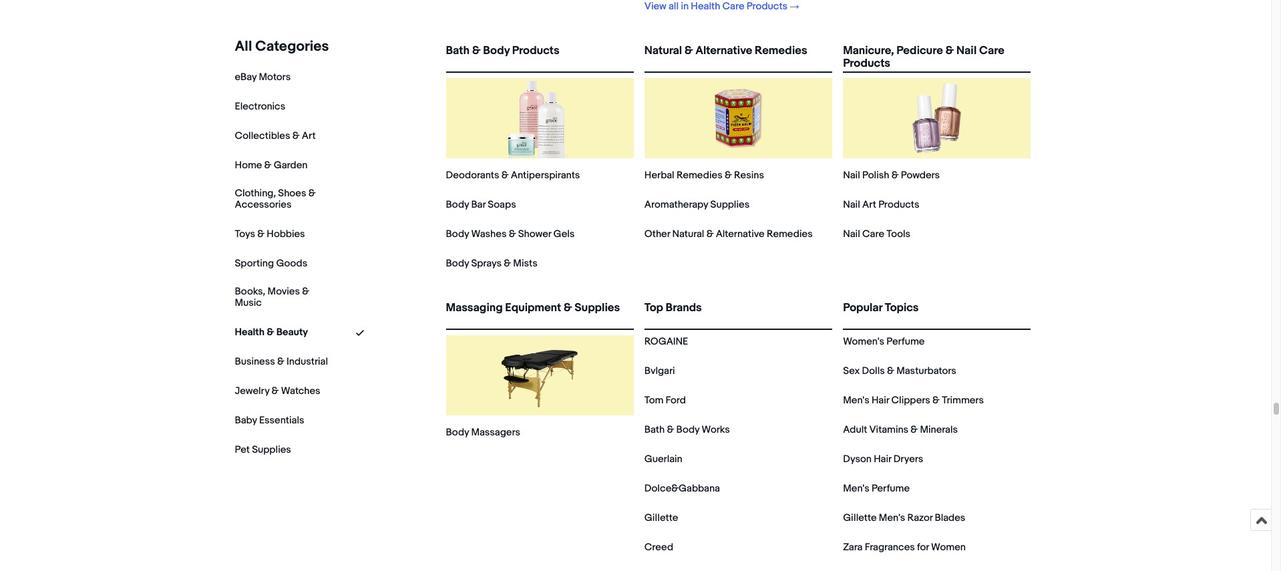 Task type: locate. For each thing, give the bounding box(es) containing it.
rogaine link
[[645, 335, 688, 348]]

nail left polish
[[843, 169, 861, 182]]

essentials
[[259, 414, 304, 427]]

jewelry
[[235, 385, 270, 397]]

guerlain
[[645, 453, 683, 466]]

men's perfume link
[[843, 482, 910, 495]]

bvlgari
[[645, 365, 675, 378]]

0 vertical spatial art
[[302, 130, 316, 142]]

minerals
[[920, 424, 958, 436]]

massaging equipment & supplies link
[[446, 301, 634, 326]]

gillette
[[645, 512, 678, 525], [843, 512, 877, 525]]

1 vertical spatial perfume
[[872, 482, 910, 495]]

sprays
[[471, 257, 502, 270]]

1 horizontal spatial care
[[863, 228, 885, 241]]

baby
[[235, 414, 257, 427]]

business & industrial
[[235, 355, 328, 368]]

0 vertical spatial care
[[723, 0, 745, 13]]

supplies for aromatherapy supplies
[[711, 198, 750, 211]]

beauty
[[276, 326, 308, 339]]

health right in
[[691, 0, 721, 13]]

massaging equipment & supplies
[[446, 301, 620, 315]]

all
[[669, 0, 679, 13]]

1 vertical spatial art
[[863, 198, 877, 211]]

art
[[302, 130, 316, 142], [863, 198, 877, 211]]

popular topics
[[843, 301, 919, 315]]

hair right dyson
[[874, 453, 892, 466]]

1 vertical spatial men's
[[843, 482, 870, 495]]

toys
[[235, 228, 255, 240]]

0 vertical spatial men's
[[843, 394, 870, 407]]

toys & hobbies link
[[235, 228, 305, 240]]

0 vertical spatial perfume
[[887, 335, 925, 348]]

other natural & alternative remedies link
[[645, 228, 813, 241]]

0 vertical spatial supplies
[[711, 198, 750, 211]]

&
[[472, 44, 481, 57], [685, 44, 693, 57], [946, 44, 955, 57], [292, 130, 300, 142], [264, 159, 272, 172], [502, 169, 509, 182], [725, 169, 732, 182], [892, 169, 899, 182], [309, 187, 316, 200], [257, 228, 265, 240], [509, 228, 516, 241], [707, 228, 714, 241], [504, 257, 511, 270], [302, 285, 309, 298], [564, 301, 572, 315], [267, 326, 274, 339], [277, 355, 285, 368], [888, 365, 895, 378], [272, 385, 279, 397], [933, 394, 940, 407], [667, 424, 674, 436], [911, 424, 918, 436]]

0 horizontal spatial bath
[[446, 44, 470, 57]]

0 horizontal spatial supplies
[[252, 443, 291, 456]]

music
[[235, 296, 262, 309]]

alternative down aromatherapy supplies link
[[716, 228, 765, 241]]

manicure, pedicure & nail care products link
[[843, 44, 1031, 70]]

men's left the razor
[[879, 512, 906, 525]]

baby essentials link
[[235, 414, 304, 427]]

supplies up other natural & alternative remedies 'link'
[[711, 198, 750, 211]]

perfume for men's perfume
[[872, 482, 910, 495]]

view
[[645, 0, 667, 13]]

natural down aromatherapy supplies link
[[673, 228, 705, 241]]

0 horizontal spatial care
[[723, 0, 745, 13]]

business & industrial link
[[235, 355, 328, 368]]

bar
[[471, 198, 486, 211]]

2 horizontal spatial care
[[980, 44, 1005, 57]]

ebay motors
[[235, 71, 291, 84]]

perfume down the dyson hair dryers
[[872, 482, 910, 495]]

products
[[747, 0, 788, 13], [512, 44, 560, 57], [843, 57, 891, 70], [879, 198, 920, 211]]

antiperspirants
[[511, 169, 580, 182]]

health & beauty
[[235, 326, 308, 339]]

natural down view
[[645, 44, 682, 57]]

creed
[[645, 541, 674, 554]]

hair
[[872, 394, 890, 407], [874, 453, 892, 466]]

aromatherapy
[[645, 198, 709, 211]]

art up garden
[[302, 130, 316, 142]]

dolce&gabbana link
[[645, 482, 720, 495]]

nail care tools link
[[843, 228, 911, 241]]

resins
[[734, 169, 764, 182]]

men's for men's perfume
[[843, 482, 870, 495]]

body for washes
[[446, 228, 469, 241]]

massagers
[[471, 426, 521, 439]]

dolls
[[862, 365, 885, 378]]

1 vertical spatial hair
[[874, 453, 892, 466]]

men's down dyson
[[843, 482, 870, 495]]

& inside the books, movies & music
[[302, 285, 309, 298]]

0 vertical spatial hair
[[872, 394, 890, 407]]

watches
[[281, 385, 321, 397]]

industrial
[[287, 355, 328, 368]]

supplies inside "link"
[[575, 301, 620, 315]]

1 vertical spatial health
[[235, 326, 265, 339]]

0 vertical spatial health
[[691, 0, 721, 13]]

nail down the nail art products link at top right
[[843, 228, 861, 241]]

view all in health care products
[[645, 0, 788, 13]]

adult
[[843, 424, 868, 436]]

mists
[[513, 257, 538, 270]]

body for sprays
[[446, 257, 469, 270]]

nail up nail care tools link
[[843, 198, 861, 211]]

masturbators
[[897, 365, 957, 378]]

supplies
[[711, 198, 750, 211], [575, 301, 620, 315], [252, 443, 291, 456]]

1 horizontal spatial supplies
[[575, 301, 620, 315]]

perfume
[[887, 335, 925, 348], [872, 482, 910, 495]]

tom
[[645, 394, 664, 407]]

products inside the manicure, pedicure & nail care products
[[843, 57, 891, 70]]

1 horizontal spatial gillette
[[843, 512, 877, 525]]

1 gillette from the left
[[645, 512, 678, 525]]

men's up adult
[[843, 394, 870, 407]]

vitamins
[[870, 424, 909, 436]]

1 vertical spatial bath
[[645, 424, 665, 436]]

0 vertical spatial bath
[[446, 44, 470, 57]]

alternative
[[696, 44, 753, 57], [716, 228, 765, 241]]

1 horizontal spatial bath
[[645, 424, 665, 436]]

bath & body products link
[[446, 44, 634, 69]]

top brands
[[645, 301, 702, 315]]

perfume up sex dolls & masturbators link
[[887, 335, 925, 348]]

nail for nail art products
[[843, 198, 861, 211]]

1 horizontal spatial art
[[863, 198, 877, 211]]

ebay
[[235, 71, 257, 84]]

body massagers
[[446, 426, 521, 439]]

body bar soaps link
[[446, 198, 516, 211]]

2 horizontal spatial supplies
[[711, 198, 750, 211]]

0 horizontal spatial health
[[235, 326, 265, 339]]

dyson
[[843, 453, 872, 466]]

0 horizontal spatial gillette
[[645, 512, 678, 525]]

art down polish
[[863, 198, 877, 211]]

nail polish & powders link
[[843, 169, 940, 182]]

supplies right pet
[[252, 443, 291, 456]]

manicure, pedicure & nail care products image
[[897, 78, 978, 158]]

body sprays & mists
[[446, 257, 538, 270]]

dyson hair dryers link
[[843, 453, 924, 466]]

care inside the manicure, pedicure & nail care products
[[980, 44, 1005, 57]]

nail polish & powders
[[843, 169, 940, 182]]

hobbies
[[267, 228, 305, 240]]

perfume for women's perfume
[[887, 335, 925, 348]]

garden
[[274, 159, 308, 172]]

1 vertical spatial natural
[[673, 228, 705, 241]]

gillette for gillette men's razor blades
[[843, 512, 877, 525]]

nail for nail care tools
[[843, 228, 861, 241]]

alternative down the view all in health care products link
[[696, 44, 753, 57]]

gillette link
[[645, 512, 678, 525]]

other natural & alternative remedies
[[645, 228, 813, 241]]

body washes & shower gels link
[[446, 228, 575, 241]]

health down the music
[[235, 326, 265, 339]]

1 vertical spatial supplies
[[575, 301, 620, 315]]

nail right pedicure at top right
[[957, 44, 977, 57]]

gillette up creed link
[[645, 512, 678, 525]]

sex
[[843, 365, 860, 378]]

equipment
[[505, 301, 561, 315]]

gillette up zara
[[843, 512, 877, 525]]

2 gillette from the left
[[843, 512, 877, 525]]

polish
[[863, 169, 890, 182]]

body
[[483, 44, 510, 57], [446, 198, 469, 211], [446, 228, 469, 241], [446, 257, 469, 270], [677, 424, 700, 436], [446, 426, 469, 439]]

supplies left top
[[575, 301, 620, 315]]

clippers
[[892, 394, 931, 407]]

guerlain link
[[645, 453, 683, 466]]

1 vertical spatial care
[[980, 44, 1005, 57]]

hair down dolls
[[872, 394, 890, 407]]

nail art products
[[843, 198, 920, 211]]

gillette for gillette link
[[645, 512, 678, 525]]

home & garden
[[235, 159, 308, 172]]

2 vertical spatial care
[[863, 228, 885, 241]]

body washes & shower gels
[[446, 228, 575, 241]]

herbal
[[645, 169, 675, 182]]

2 vertical spatial supplies
[[252, 443, 291, 456]]

blades
[[935, 512, 966, 525]]



Task type: vqa. For each thing, say whether or not it's contained in the screenshot.
& within the 'LINK'
yes



Task type: describe. For each thing, give the bounding box(es) containing it.
deodorants & antiperspirants link
[[446, 169, 580, 182]]

collectibles
[[235, 130, 290, 142]]

1 vertical spatial remedies
[[677, 169, 723, 182]]

0 vertical spatial natural
[[645, 44, 682, 57]]

bath & body products
[[446, 44, 560, 57]]

electronics
[[235, 100, 285, 113]]

clothing, shoes & accessories link
[[235, 187, 328, 211]]

top
[[645, 301, 664, 315]]

zara fragrances for women
[[843, 541, 966, 554]]

books, movies & music link
[[235, 285, 328, 309]]

ebay motors link
[[235, 71, 291, 84]]

gels
[[554, 228, 575, 241]]

2 vertical spatial remedies
[[767, 228, 813, 241]]

bath for bath & body products
[[446, 44, 470, 57]]

body for bar
[[446, 198, 469, 211]]

zara fragrances for women link
[[843, 541, 966, 554]]

all
[[235, 38, 252, 55]]

hair for clippers
[[872, 394, 890, 407]]

supplies for pet supplies
[[252, 443, 291, 456]]

0 vertical spatial alternative
[[696, 44, 753, 57]]

women's
[[843, 335, 885, 348]]

care for health
[[723, 0, 745, 13]]

& inside clothing, shoes & accessories
[[309, 187, 316, 200]]

natural & alternative remedies image
[[699, 78, 779, 158]]

massaging equipment & supplies image
[[500, 335, 580, 416]]

natural & alternative remedies
[[645, 44, 808, 57]]

books, movies & music
[[235, 285, 309, 309]]

movies
[[268, 285, 300, 298]]

& inside the manicure, pedicure & nail care products
[[946, 44, 955, 57]]

books,
[[235, 285, 265, 298]]

0 vertical spatial remedies
[[755, 44, 808, 57]]

nail care tools
[[843, 228, 911, 241]]

sex dolls & masturbators link
[[843, 365, 957, 378]]

massaging
[[446, 301, 503, 315]]

hair for dryers
[[874, 453, 892, 466]]

men's perfume
[[843, 482, 910, 495]]

body for massagers
[[446, 426, 469, 439]]

natural & alternative remedies link
[[645, 44, 833, 69]]

toys & hobbies
[[235, 228, 305, 240]]

& inside "link"
[[564, 301, 572, 315]]

care for nail
[[980, 44, 1005, 57]]

2 vertical spatial men's
[[879, 512, 906, 525]]

adult vitamins & minerals
[[843, 424, 958, 436]]

nail for nail polish & powders
[[843, 169, 861, 182]]

bath & body products image
[[500, 78, 580, 158]]

bath for bath & body works
[[645, 424, 665, 436]]

baby essentials
[[235, 414, 304, 427]]

women's perfume link
[[843, 335, 925, 348]]

body bar soaps
[[446, 198, 516, 211]]

other
[[645, 228, 670, 241]]

sex dolls & masturbators
[[843, 365, 957, 378]]

herbal remedies & resins link
[[645, 169, 764, 182]]

nail inside the manicure, pedicure & nail care products
[[957, 44, 977, 57]]

tom ford link
[[645, 394, 686, 407]]

men's for men's hair clippers & trimmers
[[843, 394, 870, 407]]

pedicure
[[897, 44, 944, 57]]

zara
[[843, 541, 863, 554]]

tools
[[887, 228, 911, 241]]

tom ford
[[645, 394, 686, 407]]

nail art products link
[[843, 198, 920, 211]]

deodorants
[[446, 169, 499, 182]]

shoes
[[278, 187, 306, 200]]

body massagers link
[[446, 426, 521, 439]]

dyson hair dryers
[[843, 453, 924, 466]]

bath & body works
[[645, 424, 730, 436]]

popular
[[843, 301, 883, 315]]

in
[[681, 0, 689, 13]]

dolce&gabbana
[[645, 482, 720, 495]]

ford
[[666, 394, 686, 407]]

1 vertical spatial alternative
[[716, 228, 765, 241]]

pet
[[235, 443, 250, 456]]

brands
[[666, 301, 702, 315]]

body sprays & mists link
[[446, 257, 538, 270]]

categories
[[256, 38, 329, 55]]

health & beauty link
[[235, 326, 308, 339]]

dryers
[[894, 453, 924, 466]]

aromatherapy supplies link
[[645, 198, 750, 211]]

aromatherapy supplies
[[645, 198, 750, 211]]

sporting goods
[[235, 257, 308, 270]]

manicure, pedicure & nail care products
[[843, 44, 1005, 70]]

shower
[[518, 228, 552, 241]]

accessories
[[235, 198, 292, 211]]

washes
[[471, 228, 507, 241]]

gillette men's razor blades link
[[843, 512, 966, 525]]

deodorants & antiperspirants
[[446, 169, 580, 182]]

motors
[[259, 71, 291, 84]]

pet supplies
[[235, 443, 291, 456]]

electronics link
[[235, 100, 285, 113]]

home & garden link
[[235, 159, 308, 172]]

clothing, shoes & accessories
[[235, 187, 316, 211]]

clothing,
[[235, 187, 276, 200]]

1 horizontal spatial health
[[691, 0, 721, 13]]

view all in health care products link
[[645, 0, 799, 13]]

home
[[235, 159, 262, 172]]

jewelry & watches link
[[235, 385, 321, 397]]

women's perfume
[[843, 335, 925, 348]]

0 horizontal spatial art
[[302, 130, 316, 142]]

for
[[918, 541, 929, 554]]

manicure,
[[843, 44, 894, 57]]

gillette men's razor blades
[[843, 512, 966, 525]]

sporting
[[235, 257, 274, 270]]



